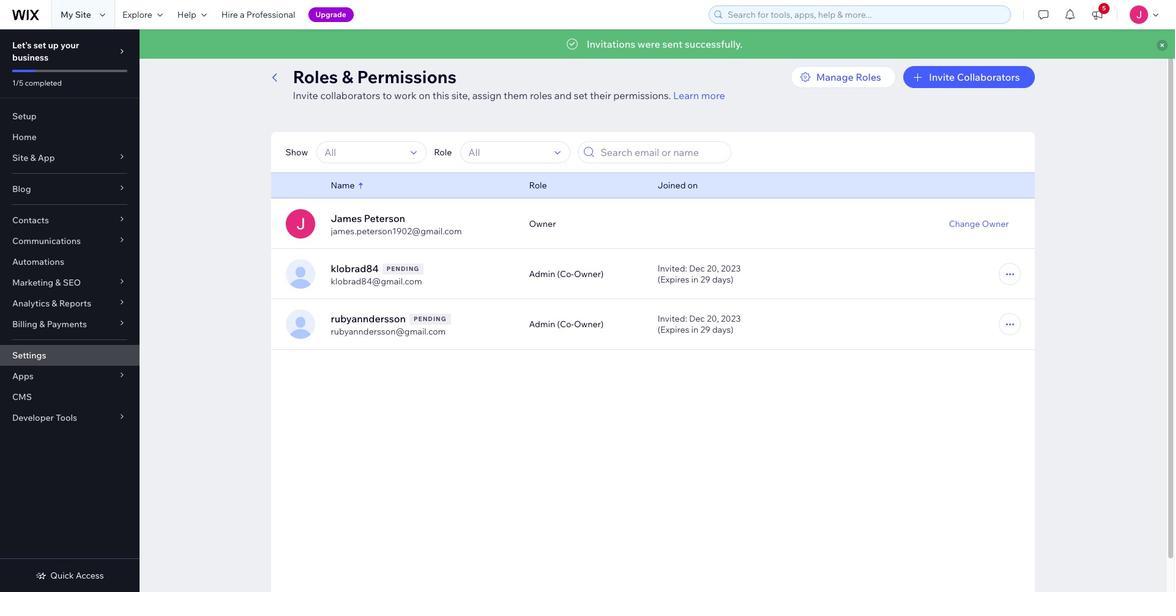 Task type: locate. For each thing, give the bounding box(es) containing it.
in
[[692, 274, 699, 285], [692, 325, 699, 336]]

0 vertical spatial admin (co-owner)
[[529, 269, 604, 280]]

1 dec from the top
[[690, 263, 705, 274]]

reports
[[59, 298, 91, 309]]

1 vertical spatial invite
[[293, 89, 318, 102]]

0 vertical spatial avatar for placeholder name image
[[286, 260, 315, 289]]

dec
[[690, 263, 705, 274], [690, 314, 705, 325]]

& for roles & permissions
[[354, 48, 360, 59]]

days) for klobrad84
[[713, 274, 734, 285]]

avatar for placeholder name image for rubyanndersson
[[286, 310, 315, 339]]

joined
[[658, 180, 686, 191]]

2 (expires from the top
[[658, 325, 690, 336]]

1 vertical spatial settings
[[12, 350, 46, 361]]

& inside roles & permissions invite collaborators to work on this site, assign them roles and set their permissions. learn more
[[342, 66, 354, 88]]

1 vertical spatial invited:
[[658, 314, 688, 325]]

1 horizontal spatial all field
[[465, 142, 551, 163]]

days)
[[713, 274, 734, 285], [713, 325, 734, 336]]

rubyanndersson@gmail.com
[[331, 326, 446, 337]]

1 vertical spatial (co-
[[557, 319, 574, 330]]

2 admin (co-owner) from the top
[[529, 319, 604, 330]]

cms link
[[0, 387, 140, 408]]

1 horizontal spatial on
[[688, 180, 698, 191]]

explore
[[122, 9, 152, 20]]

2 dec from the top
[[690, 314, 705, 325]]

invited: for klobrad84
[[658, 263, 688, 274]]

0 vertical spatial 20,
[[707, 263, 719, 274]]

site down home
[[12, 152, 28, 164]]

on
[[419, 89, 431, 102], [688, 180, 698, 191]]

1 vertical spatial 2023
[[721, 314, 741, 325]]

permissions
[[362, 48, 411, 59], [357, 66, 457, 88]]

1 vertical spatial role
[[529, 180, 547, 191]]

1 horizontal spatial owner
[[983, 219, 1010, 230]]

1 vertical spatial site
[[12, 152, 28, 164]]

1 vertical spatial set
[[574, 89, 588, 102]]

manage
[[817, 71, 854, 83]]

1 vertical spatial avatar for placeholder name element
[[286, 310, 315, 339]]

klobrad84@gmail.com
[[331, 276, 422, 287]]

2 admin from the top
[[529, 319, 556, 330]]

0 vertical spatial 29
[[701, 274, 711, 285]]

invite inside roles & permissions invite collaborators to work on this site, assign them roles and set their permissions. learn more
[[293, 89, 318, 102]]

invite inside button
[[930, 71, 955, 83]]

invited:
[[658, 263, 688, 274], [658, 314, 688, 325]]

pending up rubyanndersson@gmail.com
[[414, 315, 447, 323]]

site & app button
[[0, 148, 140, 168]]

change owner button
[[949, 219, 1010, 230]]

2 avatar for placeholder name element from the top
[[286, 310, 315, 339]]

contacts button
[[0, 210, 140, 231]]

on inside roles & permissions invite collaborators to work on this site, assign them roles and set their permissions. learn more
[[419, 89, 431, 102]]

set left up
[[34, 40, 46, 51]]

change owner
[[949, 219, 1010, 230]]

0 vertical spatial set
[[34, 40, 46, 51]]

(expires for klobrad84
[[658, 274, 690, 285]]

up
[[48, 40, 59, 51]]

1 horizontal spatial set
[[574, 89, 588, 102]]

2 (co- from the top
[[557, 319, 574, 330]]

set
[[34, 40, 46, 51], [574, 89, 588, 102]]

1 avatar for placeholder name element from the top
[[286, 260, 315, 289]]

20, for rubyanndersson
[[707, 314, 719, 325]]

0 vertical spatial dec
[[690, 263, 705, 274]]

on left the this
[[419, 89, 431, 102]]

owner) for klobrad84
[[574, 269, 604, 280]]

site right the my
[[75, 9, 91, 20]]

my site
[[61, 9, 91, 20]]

0 vertical spatial invited:
[[658, 263, 688, 274]]

admin (co-owner)
[[529, 269, 604, 280], [529, 319, 604, 330]]

0 vertical spatial settings
[[271, 48, 304, 59]]

1 vertical spatial dec
[[690, 314, 705, 325]]

owner
[[529, 219, 556, 230], [983, 219, 1010, 230]]

0 vertical spatial invite
[[930, 71, 955, 83]]

1 horizontal spatial invite
[[930, 71, 955, 83]]

settings up "apps"
[[12, 350, 46, 361]]

invite collaborators
[[930, 71, 1021, 83]]

& for site & app
[[30, 152, 36, 164]]

0 horizontal spatial all field
[[321, 142, 407, 163]]

pending up klobrad84@gmail.com
[[387, 265, 420, 273]]

0 vertical spatial site
[[75, 9, 91, 20]]

settings for settings button
[[271, 48, 304, 59]]

all field up name
[[321, 142, 407, 163]]

analytics & reports
[[12, 298, 91, 309]]

roles for roles & permissions invite collaborators to work on this site, assign them roles and set their permissions. learn more
[[293, 66, 338, 88]]

& inside billing & payments popup button
[[39, 319, 45, 330]]

assign
[[473, 89, 502, 102]]

0 horizontal spatial site
[[12, 152, 28, 164]]

1 20, from the top
[[707, 263, 719, 274]]

avatar for placeholder name image
[[286, 260, 315, 289], [286, 310, 315, 339]]

permissions inside button
[[362, 48, 411, 59]]

0 vertical spatial (co-
[[557, 269, 574, 280]]

2 owner) from the top
[[574, 319, 604, 330]]

manage roles
[[817, 71, 882, 83]]

1 vertical spatial permissions
[[357, 66, 457, 88]]

(co- for klobrad84
[[557, 269, 574, 280]]

settings
[[271, 48, 304, 59], [12, 350, 46, 361]]

0 vertical spatial role
[[434, 147, 452, 158]]

All field
[[321, 142, 407, 163], [465, 142, 551, 163]]

0 vertical spatial in
[[692, 274, 699, 285]]

1 vertical spatial 20,
[[707, 314, 719, 325]]

all field down them
[[465, 142, 551, 163]]

0 vertical spatial pending
[[387, 265, 420, 273]]

0 vertical spatial (expires
[[658, 274, 690, 285]]

seo
[[63, 277, 81, 288]]

29 for rubyanndersson
[[701, 325, 711, 336]]

0 horizontal spatial owner
[[529, 219, 556, 230]]

roles inside roles & permissions invite collaborators to work on this site, assign them roles and set their permissions. learn more
[[293, 66, 338, 88]]

your
[[61, 40, 79, 51]]

invited: dec 20, 2023 (expires in 29 days) for rubyanndersson
[[658, 314, 741, 336]]

2 all field from the left
[[465, 142, 551, 163]]

& for marketing & seo
[[55, 277, 61, 288]]

0 horizontal spatial settings
[[12, 350, 46, 361]]

& for billing & payments
[[39, 319, 45, 330]]

1 invited: from the top
[[658, 263, 688, 274]]

roles down 'upgrade' button
[[330, 48, 352, 59]]

permissions inside roles & permissions invite collaborators to work on this site, assign them roles and set their permissions. learn more
[[357, 66, 457, 88]]

0 vertical spatial invited: dec 20, 2023 (expires in 29 days)
[[658, 263, 741, 285]]

& inside the site & app dropdown button
[[30, 152, 36, 164]]

& for roles & permissions invite collaborators to work on this site, assign them roles and set their permissions. learn more
[[342, 66, 354, 88]]

billing & payments button
[[0, 314, 140, 335]]

2023 for klobrad84
[[721, 263, 741, 274]]

help button
[[170, 0, 214, 29]]

1 vertical spatial days)
[[713, 325, 734, 336]]

2 days) from the top
[[713, 325, 734, 336]]

permissions up work
[[357, 66, 457, 88]]

1 vertical spatial invited: dec 20, 2023 (expires in 29 days)
[[658, 314, 741, 336]]

0 vertical spatial owner)
[[574, 269, 604, 280]]

analytics & reports button
[[0, 293, 140, 314]]

0 vertical spatial admin
[[529, 269, 556, 280]]

1 vertical spatial pending
[[414, 315, 447, 323]]

to
[[383, 89, 392, 102]]

1 all field from the left
[[321, 142, 407, 163]]

permissions for roles & permissions invite collaborators to work on this site, assign them roles and set their permissions. learn more
[[357, 66, 457, 88]]

0 vertical spatial on
[[419, 89, 431, 102]]

invited: dec 20, 2023 (expires in 29 days) for klobrad84
[[658, 263, 741, 285]]

owner) for rubyanndersson
[[574, 319, 604, 330]]

1 horizontal spatial role
[[529, 180, 547, 191]]

developer tools button
[[0, 408, 140, 429]]

settings down professional
[[271, 48, 304, 59]]

professional
[[247, 9, 296, 20]]

1 horizontal spatial settings
[[271, 48, 304, 59]]

0 vertical spatial permissions
[[362, 48, 411, 59]]

sidebar element
[[0, 29, 140, 593]]

1 vertical spatial owner)
[[574, 319, 604, 330]]

role
[[434, 147, 452, 158], [529, 180, 547, 191]]

invite collaborators button
[[904, 66, 1035, 88]]

on right joined
[[688, 180, 698, 191]]

0 vertical spatial 2023
[[721, 263, 741, 274]]

29
[[701, 274, 711, 285], [701, 325, 711, 336]]

0 horizontal spatial invite
[[293, 89, 318, 102]]

1 owner from the left
[[529, 219, 556, 230]]

1 vertical spatial (expires
[[658, 325, 690, 336]]

1 avatar for placeholder name image from the top
[[286, 260, 315, 289]]

permissions up "to" at the left top
[[362, 48, 411, 59]]

this
[[433, 89, 450, 102]]

0 vertical spatial avatar for placeholder name element
[[286, 260, 315, 289]]

20,
[[707, 263, 719, 274], [707, 314, 719, 325]]

all field for show
[[321, 142, 407, 163]]

settings inside button
[[271, 48, 304, 59]]

2 in from the top
[[692, 325, 699, 336]]

1 admin from the top
[[529, 269, 556, 280]]

1 2023 from the top
[[721, 263, 741, 274]]

roles down settings button
[[293, 66, 338, 88]]

a
[[240, 9, 245, 20]]

developer tools
[[12, 413, 77, 424]]

2 invited: from the top
[[658, 314, 688, 325]]

roles inside button
[[330, 48, 352, 59]]

0 vertical spatial days)
[[713, 274, 734, 285]]

2 29 from the top
[[701, 325, 711, 336]]

access
[[76, 571, 104, 582]]

1 vertical spatial admin
[[529, 319, 556, 330]]

0 horizontal spatial set
[[34, 40, 46, 51]]

& inside marketing & seo dropdown button
[[55, 277, 61, 288]]

1/5
[[12, 78, 23, 88]]

my
[[61, 9, 73, 20]]

0 horizontal spatial on
[[419, 89, 431, 102]]

2 invited: dec 20, 2023 (expires in 29 days) from the top
[[658, 314, 741, 336]]

5 button
[[1085, 0, 1112, 29]]

1 invited: dec 20, 2023 (expires in 29 days) from the top
[[658, 263, 741, 285]]

site,
[[452, 89, 470, 102]]

quick access
[[50, 571, 104, 582]]

& inside analytics & reports 'popup button'
[[52, 298, 57, 309]]

roles right manage at the top of page
[[856, 71, 882, 83]]

1 (expires from the top
[[658, 274, 690, 285]]

change
[[949, 219, 981, 230]]

2 avatar for placeholder name image from the top
[[286, 310, 315, 339]]

in for klobrad84
[[692, 274, 699, 285]]

admin (co-owner) for klobrad84
[[529, 269, 604, 280]]

admin
[[529, 269, 556, 280], [529, 319, 556, 330]]

Search for tools, apps, help & more... field
[[724, 6, 1007, 23]]

avatar for placeholder name element
[[286, 260, 315, 289], [286, 310, 315, 339]]

invited: for rubyanndersson
[[658, 314, 688, 325]]

pending for klobrad84
[[387, 265, 420, 273]]

site
[[75, 9, 91, 20], [12, 152, 28, 164]]

1 vertical spatial avatar for placeholder name image
[[286, 310, 315, 339]]

1 (co- from the top
[[557, 269, 574, 280]]

1 29 from the top
[[701, 274, 711, 285]]

hire
[[222, 9, 238, 20]]

& inside roles & permissions button
[[354, 48, 360, 59]]

1 admin (co-owner) from the top
[[529, 269, 604, 280]]

1 owner) from the top
[[574, 269, 604, 280]]

(expires
[[658, 274, 690, 285], [658, 325, 690, 336]]

2 2023 from the top
[[721, 314, 741, 325]]

(co-
[[557, 269, 574, 280], [557, 319, 574, 330]]

set inside let's set up your business
[[34, 40, 46, 51]]

1 vertical spatial admin (co-owner)
[[529, 319, 604, 330]]

completed
[[25, 78, 62, 88]]

settings inside sidebar element
[[12, 350, 46, 361]]

settings link
[[0, 345, 140, 366]]

1 in from the top
[[692, 274, 699, 285]]

& for analytics & reports
[[52, 298, 57, 309]]

marketing
[[12, 277, 53, 288]]

1 days) from the top
[[713, 274, 734, 285]]

setup link
[[0, 106, 140, 127]]

were
[[638, 38, 661, 50]]

owner)
[[574, 269, 604, 280], [574, 319, 604, 330]]

automations
[[12, 257, 64, 268]]

1 vertical spatial 29
[[701, 325, 711, 336]]

1 vertical spatial in
[[692, 325, 699, 336]]

tools
[[56, 413, 77, 424]]

2 20, from the top
[[707, 314, 719, 325]]

set right and
[[574, 89, 588, 102]]

site inside dropdown button
[[12, 152, 28, 164]]

admin for klobrad84
[[529, 269, 556, 280]]

in for rubyanndersson
[[692, 325, 699, 336]]



Task type: vqa. For each thing, say whether or not it's contained in the screenshot.
bottom the Admin
yes



Task type: describe. For each thing, give the bounding box(es) containing it.
site & app
[[12, 152, 55, 164]]

analytics
[[12, 298, 50, 309]]

20, for klobrad84
[[707, 263, 719, 274]]

29 for klobrad84
[[701, 274, 711, 285]]

upgrade
[[316, 10, 346, 19]]

let's
[[12, 40, 32, 51]]

name
[[331, 180, 355, 191]]

setup
[[12, 111, 37, 122]]

home link
[[0, 127, 140, 148]]

(expires for rubyanndersson
[[658, 325, 690, 336]]

billing
[[12, 319, 37, 330]]

collaborators
[[958, 71, 1021, 83]]

all field for role
[[465, 142, 551, 163]]

Search email or name field
[[597, 142, 728, 163]]

developer
[[12, 413, 54, 424]]

communications
[[12, 236, 81, 247]]

app
[[38, 152, 55, 164]]

quick access button
[[36, 571, 104, 582]]

permissions for roles & permissions
[[362, 48, 411, 59]]

2023 for rubyanndersson
[[721, 314, 741, 325]]

learn
[[674, 89, 700, 102]]

cms
[[12, 392, 32, 403]]

admin for rubyanndersson
[[529, 319, 556, 330]]

hire a professional link
[[214, 0, 303, 29]]

communications button
[[0, 231, 140, 252]]

them
[[504, 89, 528, 102]]

joined on
[[658, 180, 698, 191]]

help
[[178, 9, 196, 20]]

blog button
[[0, 179, 140, 200]]

and
[[555, 89, 572, 102]]

billing & payments
[[12, 319, 87, 330]]

work
[[394, 89, 417, 102]]

marketing & seo button
[[0, 273, 140, 293]]

5
[[1103, 4, 1107, 12]]

(co- for rubyanndersson
[[557, 319, 574, 330]]

avatar for placeholder name element for rubyanndersson
[[286, 310, 315, 339]]

klobrad84
[[331, 263, 379, 275]]

collaborators
[[321, 89, 381, 102]]

roles for roles & permissions
[[330, 48, 352, 59]]

roles
[[530, 89, 553, 102]]

invitations were sent successfully.
[[587, 38, 743, 50]]

1 vertical spatial on
[[688, 180, 698, 191]]

settings for settings link
[[12, 350, 46, 361]]

manage roles link
[[791, 66, 896, 88]]

payments
[[47, 319, 87, 330]]

hire a professional
[[222, 9, 296, 20]]

more
[[702, 89, 726, 102]]

let's set up your business
[[12, 40, 79, 63]]

home
[[12, 132, 37, 143]]

business
[[12, 52, 49, 63]]

rubyanndersson
[[331, 313, 406, 325]]

automations link
[[0, 252, 140, 273]]

0 horizontal spatial role
[[434, 147, 452, 158]]

apps
[[12, 371, 34, 382]]

1 horizontal spatial site
[[75, 9, 91, 20]]

marketing & seo
[[12, 277, 81, 288]]

roles & permissions button
[[324, 44, 417, 62]]

admin (co-owner) for rubyanndersson
[[529, 319, 604, 330]]

days) for rubyanndersson
[[713, 325, 734, 336]]

show
[[286, 147, 308, 158]]

dec for klobrad84
[[690, 263, 705, 274]]

roles & permissions invite collaborators to work on this site, assign them roles and set their permissions. learn more
[[293, 66, 726, 102]]

successfully.
[[685, 38, 743, 50]]

james peterson james.peterson1902@gmail.com
[[331, 213, 462, 237]]

their
[[590, 89, 612, 102]]

invitations
[[587, 38, 636, 50]]

blog
[[12, 184, 31, 195]]

sent
[[663, 38, 683, 50]]

james.peterson1902@gmail.com
[[331, 226, 462, 237]]

permissions.
[[614, 89, 671, 102]]

dec for rubyanndersson
[[690, 314, 705, 325]]

learn more link
[[674, 89, 726, 102]]

invitations were sent successfully. alert
[[140, 29, 1176, 59]]

avatar for placeholder name element for klobrad84
[[286, 260, 315, 289]]

quick
[[50, 571, 74, 582]]

apps button
[[0, 366, 140, 387]]

2 owner from the left
[[983, 219, 1010, 230]]

settings button
[[265, 44, 311, 62]]

avatar for placeholder name image for klobrad84
[[286, 260, 315, 289]]

set inside roles & permissions invite collaborators to work on this site, assign them roles and set their permissions. learn more
[[574, 89, 588, 102]]

peterson
[[364, 213, 405, 225]]

roles & permissions
[[330, 48, 411, 59]]

contacts
[[12, 215, 49, 226]]

1/5 completed
[[12, 78, 62, 88]]

james
[[331, 213, 362, 225]]

pending for rubyanndersson
[[414, 315, 447, 323]]



